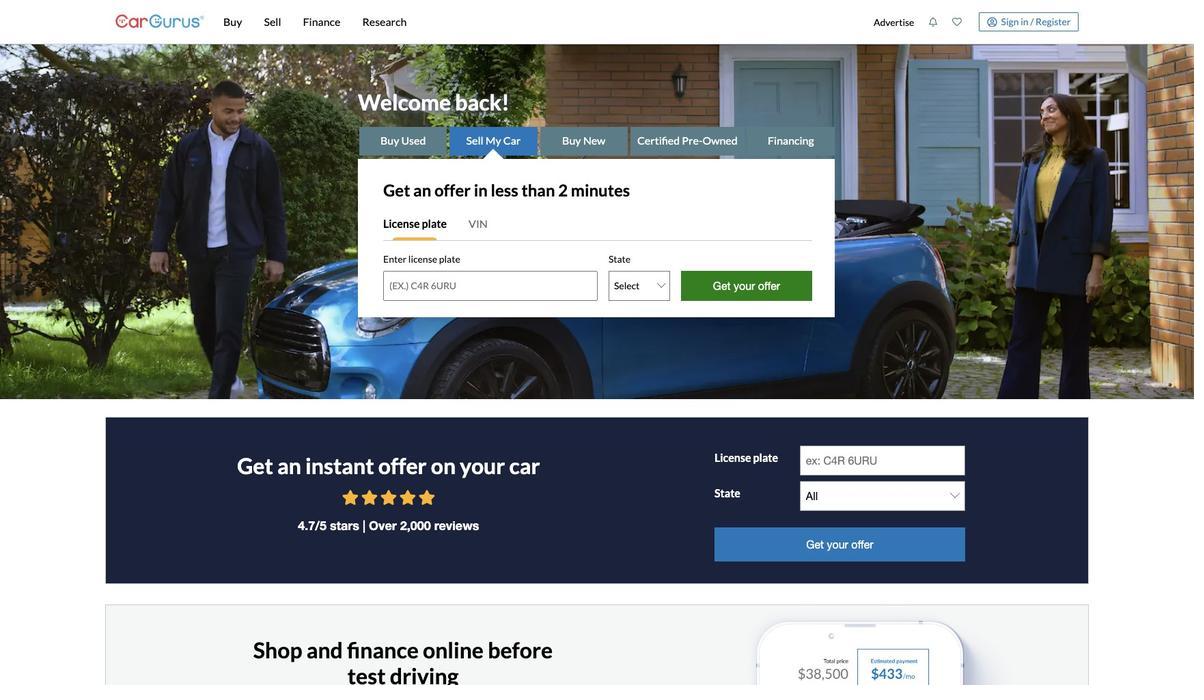 Task type: vqa. For each thing, say whether or not it's contained in the screenshot.
SELL
yes



Task type: locate. For each thing, give the bounding box(es) containing it.
before
[[488, 637, 553, 664]]

2 vertical spatial your
[[827, 539, 848, 551]]

certified
[[637, 134, 680, 147]]

advertise
[[874, 16, 914, 28]]

buy inside dropdown button
[[223, 15, 242, 28]]

0 horizontal spatial state
[[609, 253, 631, 265]]

menu bar
[[204, 0, 866, 44]]

1 vertical spatial your
[[460, 453, 505, 479]]

0 vertical spatial sell
[[264, 15, 281, 28]]

finance
[[347, 637, 419, 664]]

user icon image
[[987, 17, 997, 27]]

license
[[408, 253, 437, 265]]

buy left the used
[[380, 134, 399, 147]]

0 horizontal spatial an
[[277, 453, 301, 479]]

sell button
[[253, 0, 292, 44]]

sign
[[1001, 16, 1019, 27]]

1 vertical spatial license plate
[[715, 451, 778, 464]]

1 horizontal spatial in
[[1021, 16, 1028, 27]]

less
[[491, 180, 518, 200]]

menu
[[866, 3, 1079, 41]]

0 vertical spatial an
[[413, 180, 431, 200]]

your for get your offer button to the bottom
[[827, 539, 848, 551]]

minutes
[[571, 180, 630, 200]]

0 horizontal spatial buy
[[223, 15, 242, 28]]

1 vertical spatial sell
[[466, 134, 483, 147]]

in left less
[[474, 180, 488, 200]]

sell
[[264, 15, 281, 28], [466, 134, 483, 147]]

sell left my
[[466, 134, 483, 147]]

enter license plate
[[383, 253, 460, 265]]

car
[[503, 134, 521, 147]]

finance button
[[292, 0, 351, 44]]

sell my car
[[466, 134, 521, 147]]

test
[[347, 663, 386, 686]]

get
[[383, 180, 410, 200], [713, 280, 731, 292], [237, 453, 273, 479], [806, 539, 824, 551]]

0 vertical spatial plate
[[422, 217, 447, 230]]

1 vertical spatial plate
[[439, 253, 460, 265]]

vin
[[469, 217, 488, 230]]

an
[[413, 180, 431, 200], [277, 453, 301, 479]]

2
[[558, 180, 568, 200]]

0 horizontal spatial get your offer
[[713, 280, 780, 292]]

1 vertical spatial license
[[715, 451, 751, 464]]

and
[[306, 637, 343, 664]]

buy for buy
[[223, 15, 242, 28]]

sell inside sell dropdown button
[[264, 15, 281, 28]]

buy left sell dropdown button
[[223, 15, 242, 28]]

1 vertical spatial an
[[277, 453, 301, 479]]

in left /
[[1021, 16, 1028, 27]]

sign in / register
[[1001, 16, 1071, 27]]

pre-
[[682, 134, 703, 147]]

register
[[1036, 16, 1071, 27]]

enter
[[383, 253, 407, 265]]

1 horizontal spatial state
[[715, 487, 740, 500]]

1 horizontal spatial sell
[[466, 134, 483, 147]]

shop
[[253, 637, 302, 664]]

license
[[383, 217, 420, 230], [715, 451, 751, 464]]

my
[[486, 134, 501, 147]]

1 horizontal spatial buy
[[380, 134, 399, 147]]

your
[[734, 280, 755, 292], [460, 453, 505, 479], [827, 539, 848, 551]]

0 vertical spatial in
[[1021, 16, 1028, 27]]

0 horizontal spatial in
[[474, 180, 488, 200]]

0 vertical spatial get your offer
[[713, 280, 780, 292]]

2 horizontal spatial buy
[[562, 134, 581, 147]]

1 vertical spatial get your offer button
[[715, 528, 965, 562]]

1 horizontal spatial an
[[413, 180, 431, 200]]

an left instant
[[277, 453, 301, 479]]

new
[[583, 134, 605, 147]]

0 horizontal spatial sell
[[264, 15, 281, 28]]

1 horizontal spatial your
[[734, 280, 755, 292]]

0 vertical spatial license plate
[[383, 217, 447, 230]]

license plate
[[383, 217, 447, 230], [715, 451, 778, 464]]

finance
[[303, 15, 340, 28]]

0 horizontal spatial license plate
[[383, 217, 447, 230]]

1 vertical spatial state
[[715, 487, 740, 500]]

(EX.) C4R 6URU text field
[[383, 271, 598, 301]]

offer
[[434, 180, 471, 200], [758, 280, 780, 292], [378, 453, 427, 479], [851, 539, 873, 551]]

4.7/5
[[298, 518, 327, 533]]

used
[[401, 134, 426, 147]]

get your offer button
[[681, 271, 812, 301], [715, 528, 965, 562]]

buy
[[223, 15, 242, 28], [380, 134, 399, 147], [562, 134, 581, 147]]

4.7/5 stars | over 2,000 reviews
[[298, 518, 479, 533]]

reviews
[[434, 518, 479, 533]]

buy left new
[[562, 134, 581, 147]]

in
[[1021, 16, 1028, 27], [474, 180, 488, 200]]

in inside menu
[[1021, 16, 1028, 27]]

back!
[[455, 89, 509, 116]]

0 vertical spatial state
[[609, 253, 631, 265]]

0 horizontal spatial your
[[460, 453, 505, 479]]

sign in / register link
[[979, 12, 1079, 31]]

sell right buy dropdown button
[[264, 15, 281, 28]]

plate
[[422, 217, 447, 230], [439, 253, 460, 265], [753, 451, 778, 464]]

financing
[[768, 134, 814, 147]]

state
[[609, 253, 631, 265], [715, 487, 740, 500]]

1 vertical spatial get your offer
[[806, 539, 873, 551]]

an down the used
[[413, 180, 431, 200]]

2 horizontal spatial your
[[827, 539, 848, 551]]

over
[[369, 518, 397, 533]]

get your offer
[[713, 280, 780, 292], [806, 539, 873, 551]]

0 vertical spatial license
[[383, 217, 420, 230]]

0 vertical spatial your
[[734, 280, 755, 292]]



Task type: describe. For each thing, give the bounding box(es) containing it.
than
[[521, 180, 555, 200]]

2 vertical spatial plate
[[753, 451, 778, 464]]

cargurus logo homepage link image
[[115, 2, 204, 41]]

welcome back!
[[358, 89, 509, 116]]

menu containing sign in / register
[[866, 3, 1079, 41]]

2,000
[[400, 518, 431, 533]]

get an instant offer on your car
[[237, 453, 540, 479]]

buy used
[[380, 134, 426, 147]]

sell for sell
[[264, 15, 281, 28]]

buy for buy new
[[562, 134, 581, 147]]

0 vertical spatial get your offer button
[[681, 271, 812, 301]]

sell for sell my car
[[466, 134, 483, 147]]

cargurus logo homepage link link
[[115, 2, 204, 41]]

an for offer
[[413, 180, 431, 200]]

1 horizontal spatial license plate
[[715, 451, 778, 464]]

advertise link
[[866, 3, 921, 41]]

/
[[1030, 16, 1034, 27]]

menu bar containing buy
[[204, 0, 866, 44]]

0 horizontal spatial license
[[383, 217, 420, 230]]

online
[[423, 637, 484, 664]]

buy button
[[212, 0, 253, 44]]

open notifications image
[[929, 17, 938, 27]]

stars
[[330, 518, 359, 533]]

|
[[363, 518, 366, 533]]

instant
[[305, 453, 374, 479]]

owned
[[703, 134, 738, 147]]

on
[[431, 453, 456, 479]]

saved cars image
[[953, 17, 962, 27]]

get an offer in less than 2 minutes
[[383, 180, 630, 200]]

certified pre-owned
[[637, 134, 738, 147]]

research button
[[351, 0, 418, 44]]

car
[[509, 453, 540, 479]]

shop and finance online before test driving
[[253, 637, 553, 686]]

1 horizontal spatial get your offer
[[806, 539, 873, 551]]

License plate field
[[800, 446, 965, 476]]

welcome
[[358, 89, 451, 116]]

buy new
[[562, 134, 605, 147]]

1 horizontal spatial license
[[715, 451, 751, 464]]

research
[[362, 15, 407, 28]]

an for instant
[[277, 453, 301, 479]]

your for the topmost get your offer button
[[734, 280, 755, 292]]

driving
[[390, 663, 459, 686]]

1 vertical spatial in
[[474, 180, 488, 200]]

buy for buy used
[[380, 134, 399, 147]]



